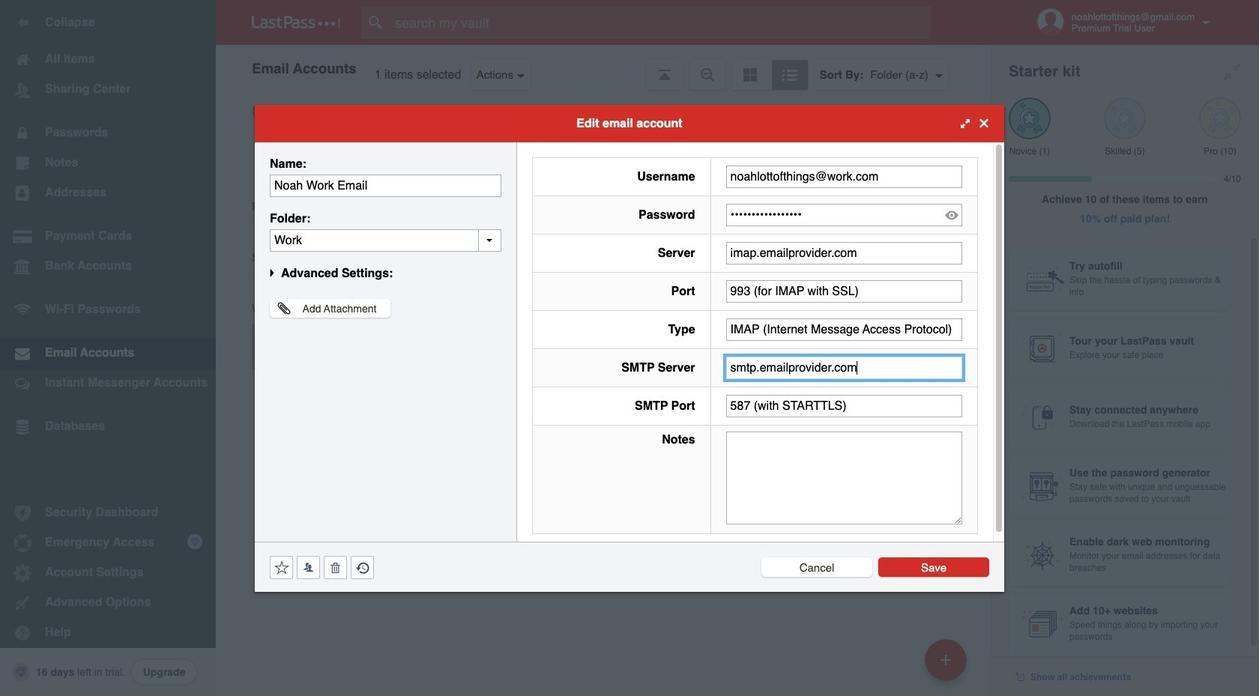 Task type: locate. For each thing, give the bounding box(es) containing it.
None password field
[[726, 204, 963, 226]]

vault options navigation
[[216, 45, 991, 90]]

new item image
[[941, 655, 952, 666]]

lastpass image
[[252, 16, 340, 29]]

dialog
[[255, 105, 1005, 592]]

None text field
[[726, 165, 963, 188], [270, 174, 502, 197], [270, 229, 502, 252], [726, 242, 963, 264], [726, 280, 963, 303], [726, 318, 963, 341], [726, 357, 963, 379], [726, 165, 963, 188], [270, 174, 502, 197], [270, 229, 502, 252], [726, 242, 963, 264], [726, 280, 963, 303], [726, 318, 963, 341], [726, 357, 963, 379]]

None text field
[[726, 395, 963, 417], [726, 432, 963, 525], [726, 395, 963, 417], [726, 432, 963, 525]]



Task type: vqa. For each thing, say whether or not it's contained in the screenshot.
New Item element
no



Task type: describe. For each thing, give the bounding box(es) containing it.
new item navigation
[[920, 635, 976, 697]]

main navigation navigation
[[0, 0, 216, 697]]

Search search field
[[361, 6, 961, 39]]

search my vault text field
[[361, 6, 961, 39]]



